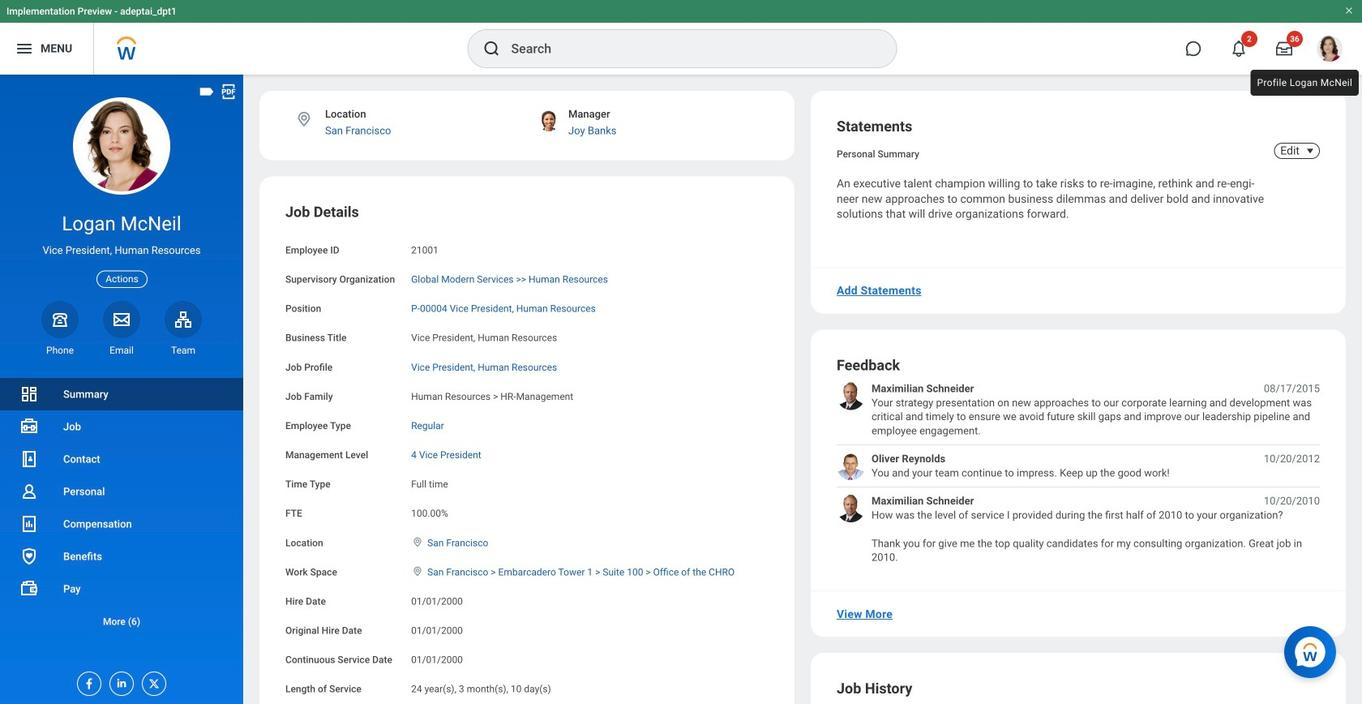 Task type: describe. For each thing, give the bounding box(es) containing it.
view team image
[[174, 310, 193, 329]]

personal image
[[19, 482, 39, 501]]

x image
[[143, 673, 161, 690]]

1 vertical spatial location image
[[411, 566, 424, 577]]

phone logan mcneil element
[[41, 344, 79, 357]]

view printable version (pdf) image
[[220, 83, 238, 101]]

personal summary element
[[837, 145, 920, 160]]

search image
[[482, 39, 502, 58]]

1 employee's photo (maximilian schneider) image from the top
[[837, 382, 866, 410]]

benefits image
[[19, 547, 39, 566]]

2 employee's photo (maximilian schneider) image from the top
[[837, 494, 866, 522]]

mail image
[[112, 310, 131, 329]]

tag image
[[198, 83, 216, 101]]

location image
[[411, 536, 424, 548]]

phone image
[[49, 310, 71, 329]]

1 horizontal spatial list
[[837, 382, 1321, 565]]

profile logan mcneil image
[[1317, 36, 1343, 65]]

team logan mcneil element
[[165, 344, 202, 357]]

contact image
[[19, 449, 39, 469]]

linkedin image
[[110, 673, 128, 690]]

summary image
[[19, 385, 39, 404]]

notifications large image
[[1231, 41, 1248, 57]]

inbox large image
[[1277, 41, 1293, 57]]



Task type: vqa. For each thing, say whether or not it's contained in the screenshot.
Compensation icon
yes



Task type: locate. For each thing, give the bounding box(es) containing it.
employee's photo (maximilian schneider) image down 'employee's photo (oliver reynolds)'
[[837, 494, 866, 522]]

navigation pane region
[[0, 75, 243, 704]]

list
[[0, 378, 243, 638], [837, 382, 1321, 565]]

0 horizontal spatial location image
[[295, 110, 313, 128]]

1 horizontal spatial location image
[[411, 566, 424, 577]]

caret down image
[[1301, 144, 1321, 157]]

job image
[[19, 417, 39, 436]]

tooltip
[[1248, 67, 1363, 99]]

compensation image
[[19, 514, 39, 534]]

1 vertical spatial employee's photo (maximilian schneider) image
[[837, 494, 866, 522]]

0 horizontal spatial list
[[0, 378, 243, 638]]

0 vertical spatial location image
[[295, 110, 313, 128]]

Search Workday  search field
[[511, 31, 864, 67]]

full time element
[[411, 475, 448, 490]]

justify image
[[15, 39, 34, 58]]

employee's photo (maximilian schneider) image
[[837, 382, 866, 410], [837, 494, 866, 522]]

location image
[[295, 110, 313, 128], [411, 566, 424, 577]]

pay image
[[19, 579, 39, 599]]

banner
[[0, 0, 1363, 75]]

close environment banner image
[[1345, 6, 1355, 15]]

email logan mcneil element
[[103, 344, 140, 357]]

employee's photo (maximilian schneider) image up 'employee's photo (oliver reynolds)'
[[837, 382, 866, 410]]

facebook image
[[78, 673, 96, 690]]

group
[[286, 202, 769, 704]]

employee's photo (oliver reynolds) image
[[837, 452, 866, 480]]

0 vertical spatial employee's photo (maximilian schneider) image
[[837, 382, 866, 410]]



